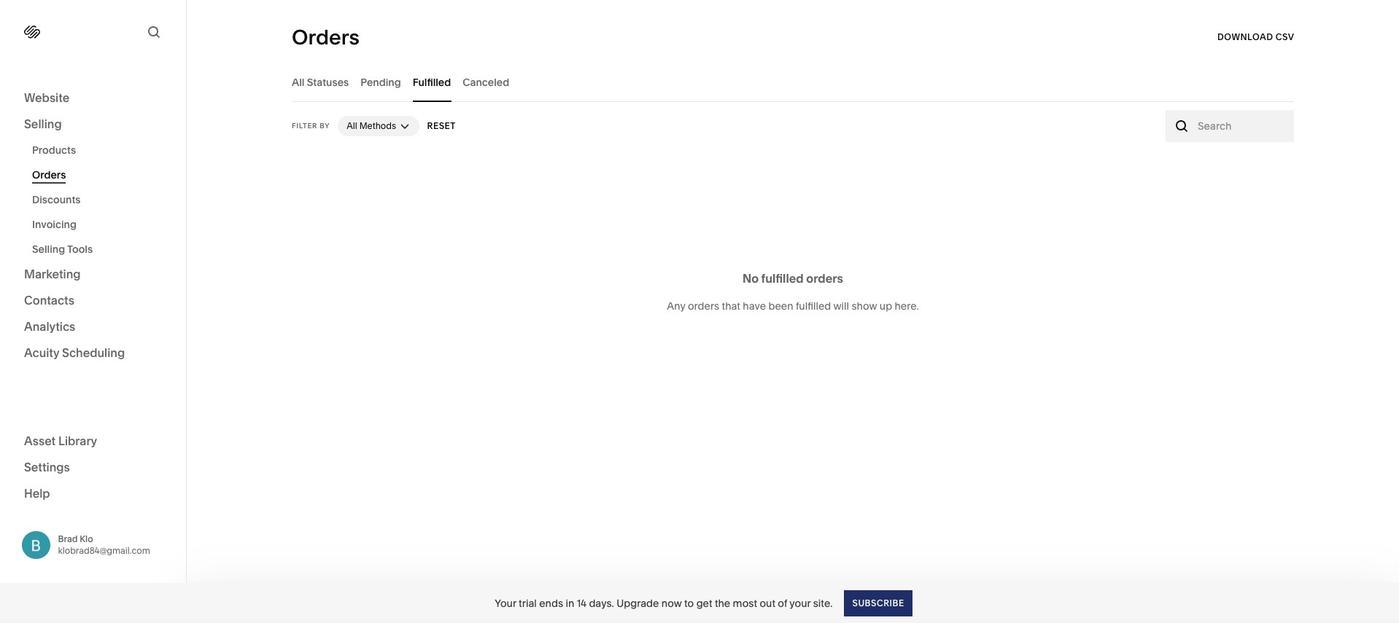Task type: describe. For each thing, give the bounding box(es) containing it.
selling for selling
[[24, 117, 62, 131]]

pending button
[[361, 62, 401, 102]]

settings link
[[24, 459, 162, 477]]

by
[[320, 122, 330, 130]]

website
[[24, 90, 70, 105]]

1 vertical spatial fulfilled
[[796, 300, 831, 313]]

methods
[[360, 120, 396, 131]]

selling tools link
[[32, 237, 170, 262]]

now
[[662, 597, 682, 610]]

any
[[667, 300, 686, 313]]

site.
[[813, 597, 833, 610]]

download
[[1218, 31, 1273, 42]]

invoicing link
[[32, 212, 170, 237]]

show
[[852, 300, 877, 313]]

ends
[[539, 597, 563, 610]]

your trial ends in 14 days. upgrade now to get the most out of your site.
[[495, 597, 833, 610]]

have
[[743, 300, 766, 313]]

will
[[834, 300, 849, 313]]

out
[[760, 597, 776, 610]]

asset library
[[24, 434, 97, 448]]

scheduling
[[62, 346, 125, 360]]

settings
[[24, 460, 70, 475]]

klo
[[80, 534, 93, 545]]

download csv button
[[1218, 24, 1295, 50]]

filter by
[[292, 122, 330, 130]]

pending
[[361, 76, 401, 89]]

14
[[577, 597, 587, 610]]

download csv
[[1218, 31, 1295, 42]]

filter
[[292, 122, 318, 130]]

trial
[[519, 597, 537, 610]]

1 horizontal spatial orders
[[292, 25, 360, 50]]

invoicing
[[32, 218, 77, 231]]

no
[[743, 271, 759, 286]]

reset
[[428, 120, 456, 131]]

asset library link
[[24, 433, 162, 451]]

all statuses
[[292, 76, 349, 89]]

marketing
[[24, 267, 81, 282]]

selling link
[[24, 116, 162, 134]]

fulfilled button
[[413, 62, 451, 102]]

any orders that have been fulfilled will show up here.
[[667, 300, 919, 313]]

canceled
[[463, 76, 509, 89]]

library
[[58, 434, 97, 448]]

contacts
[[24, 293, 74, 308]]

all for all statuses
[[292, 76, 305, 89]]

orders link
[[32, 163, 170, 188]]

fulfilled
[[413, 76, 451, 89]]

get
[[697, 597, 713, 610]]

all methods button
[[338, 116, 420, 136]]

acuity
[[24, 346, 59, 360]]

brad klo klobrad84@gmail.com
[[58, 534, 150, 557]]

selling for selling tools
[[32, 243, 65, 256]]



Task type: locate. For each thing, give the bounding box(es) containing it.
orders right the any
[[688, 300, 720, 313]]

most
[[733, 597, 757, 610]]

tab list
[[292, 62, 1295, 102]]

discounts link
[[32, 188, 170, 212]]

1 vertical spatial all
[[347, 120, 357, 131]]

been
[[769, 300, 794, 313]]

brad
[[58, 534, 78, 545]]

statuses
[[307, 76, 349, 89]]

analytics
[[24, 320, 75, 334]]

0 vertical spatial orders
[[806, 271, 844, 286]]

marketing link
[[24, 266, 162, 284]]

the
[[715, 597, 731, 610]]

to
[[685, 597, 694, 610]]

that
[[722, 300, 741, 313]]

here.
[[895, 300, 919, 313]]

orders
[[292, 25, 360, 50], [32, 169, 66, 182]]

tab list containing all statuses
[[292, 62, 1295, 102]]

0 vertical spatial selling
[[24, 117, 62, 131]]

your
[[495, 597, 516, 610]]

subscribe
[[853, 598, 905, 609]]

asset
[[24, 434, 56, 448]]

selling up marketing
[[32, 243, 65, 256]]

fulfilled up been
[[762, 271, 804, 286]]

subscribe button
[[845, 591, 913, 617]]

acuity scheduling link
[[24, 345, 162, 363]]

all left methods
[[347, 120, 357, 131]]

website link
[[24, 90, 162, 107]]

up
[[880, 300, 893, 313]]

help
[[24, 486, 50, 501]]

orders down the products
[[32, 169, 66, 182]]

canceled button
[[463, 62, 509, 102]]

orders inside "orders" link
[[32, 169, 66, 182]]

analytics link
[[24, 319, 162, 336]]

1 vertical spatial orders
[[688, 300, 720, 313]]

all inside tab list
[[292, 76, 305, 89]]

0 horizontal spatial orders
[[688, 300, 720, 313]]

products
[[32, 144, 76, 157]]

all methods
[[347, 120, 396, 131]]

1 vertical spatial orders
[[32, 169, 66, 182]]

upgrade
[[617, 597, 659, 610]]

0 horizontal spatial orders
[[32, 169, 66, 182]]

reset button
[[428, 113, 456, 139]]

csv
[[1276, 31, 1295, 42]]

all
[[292, 76, 305, 89], [347, 120, 357, 131]]

orders up will
[[806, 271, 844, 286]]

1 horizontal spatial orders
[[806, 271, 844, 286]]

selling inside the selling tools link
[[32, 243, 65, 256]]

all statuses button
[[292, 62, 349, 102]]

help link
[[24, 486, 50, 502]]

selling
[[24, 117, 62, 131], [32, 243, 65, 256]]

selling down website
[[24, 117, 62, 131]]

all left statuses
[[292, 76, 305, 89]]

klobrad84@gmail.com
[[58, 546, 150, 557]]

discounts
[[32, 193, 81, 207]]

orders up statuses
[[292, 25, 360, 50]]

1 horizontal spatial all
[[347, 120, 357, 131]]

tools
[[67, 243, 93, 256]]

0 horizontal spatial all
[[292, 76, 305, 89]]

fulfilled left will
[[796, 300, 831, 313]]

0 vertical spatial orders
[[292, 25, 360, 50]]

in
[[566, 597, 575, 610]]

no fulfilled orders
[[743, 271, 844, 286]]

of
[[778, 597, 788, 610]]

orders
[[806, 271, 844, 286], [688, 300, 720, 313]]

1 vertical spatial selling
[[32, 243, 65, 256]]

0 vertical spatial all
[[292, 76, 305, 89]]

your
[[790, 597, 811, 610]]

selling inside selling link
[[24, 117, 62, 131]]

Search field
[[1198, 118, 1287, 134]]

contacts link
[[24, 293, 162, 310]]

all for all methods
[[347, 120, 357, 131]]

acuity scheduling
[[24, 346, 125, 360]]

days.
[[589, 597, 614, 610]]

fulfilled
[[762, 271, 804, 286], [796, 300, 831, 313]]

selling tools
[[32, 243, 93, 256]]

products link
[[32, 138, 170, 163]]

0 vertical spatial fulfilled
[[762, 271, 804, 286]]



Task type: vqa. For each thing, say whether or not it's contained in the screenshot.
csv
yes



